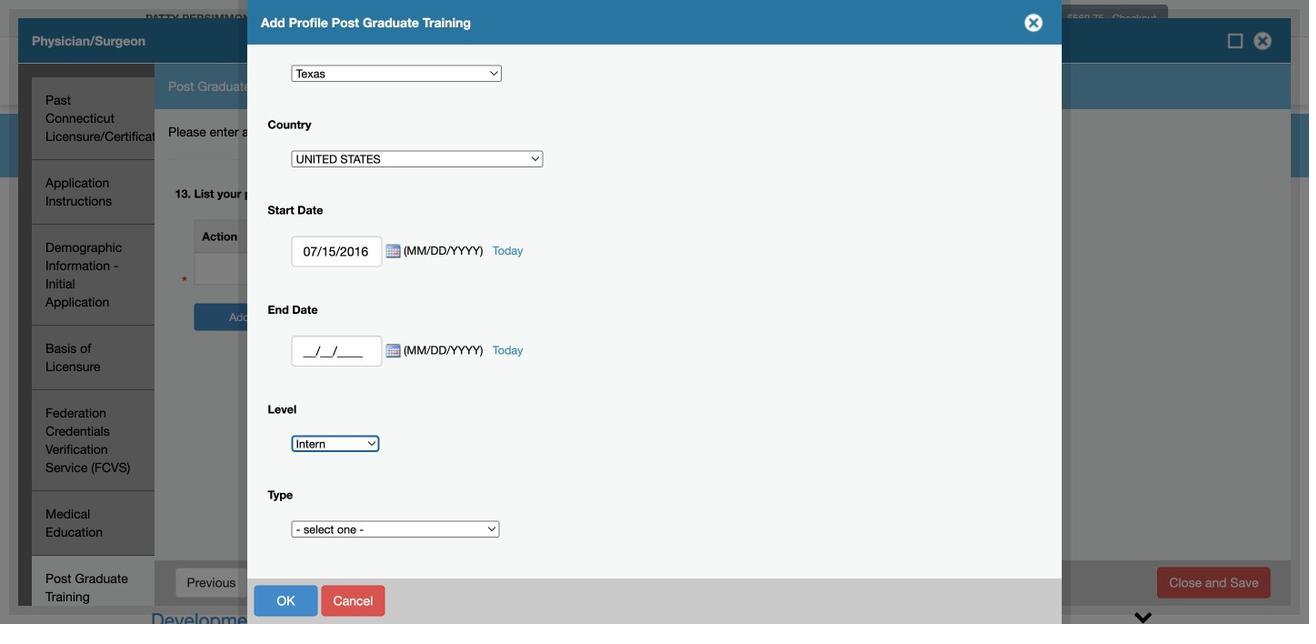 Task type: vqa. For each thing, say whether or not it's contained in the screenshot.
checkbox
no



Task type: locate. For each thing, give the bounding box(es) containing it.
<b><center>state of connecticut<br>
 online elicense website</center></b> image
[[136, 41, 354, 71]]

None button
[[175, 567, 248, 598], [251, 567, 302, 598], [1158, 567, 1271, 598], [254, 585, 318, 616], [321, 585, 385, 616], [175, 567, 248, 598], [251, 567, 302, 598], [1158, 567, 1271, 598], [254, 585, 318, 616], [321, 585, 385, 616]]

None text field
[[292, 236, 383, 267], [292, 336, 383, 367], [292, 236, 383, 267], [292, 336, 383, 367]]

None image field
[[383, 244, 401, 259], [383, 344, 401, 358], [383, 244, 401, 259], [383, 344, 401, 358]]



Task type: describe. For each thing, give the bounding box(es) containing it.
close window image
[[1020, 8, 1049, 37]]

close window image
[[1249, 26, 1278, 55]]

maximize/minimize image
[[1227, 32, 1245, 50]]



